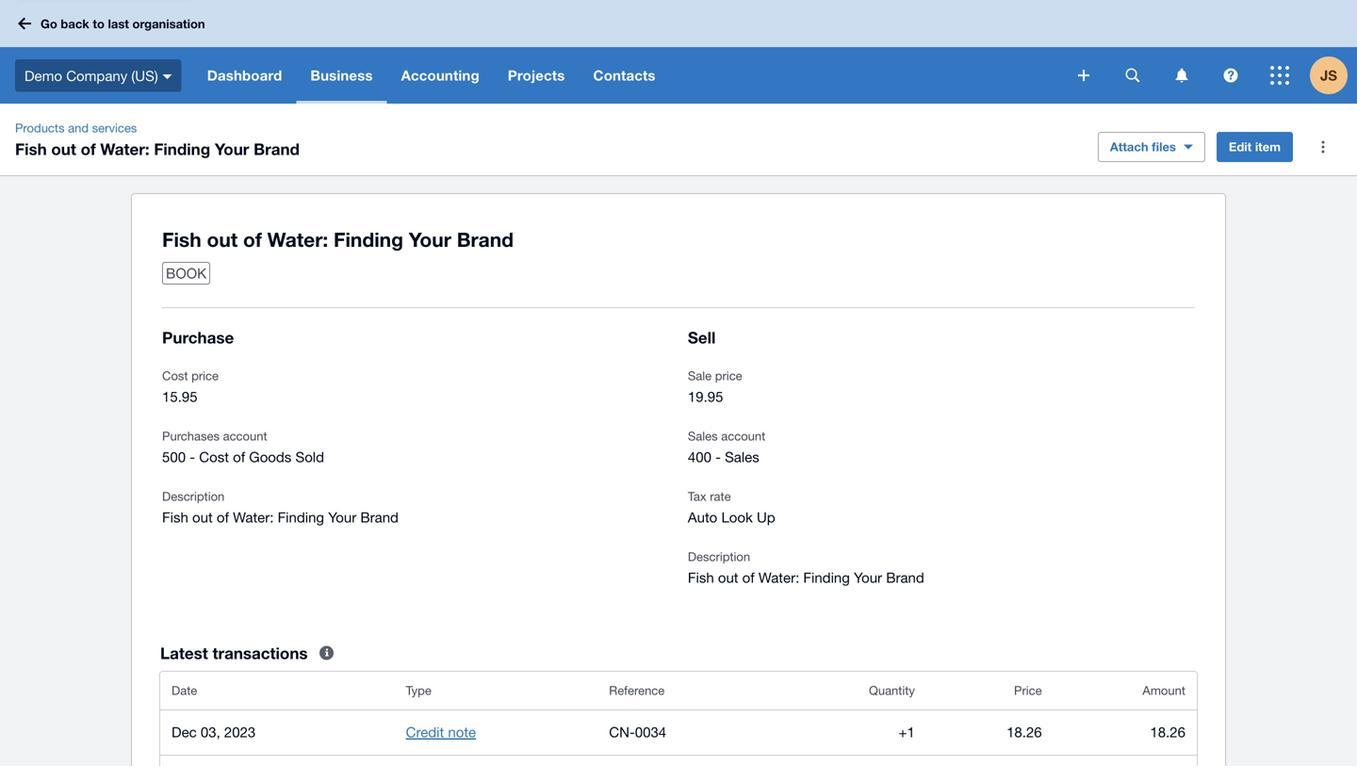 Task type: locate. For each thing, give the bounding box(es) containing it.
price right sale
[[715, 369, 742, 383]]

cost inside 'cost price 15.95'
[[162, 369, 188, 383]]

0 horizontal spatial price
[[191, 369, 219, 383]]

to
[[93, 16, 105, 31]]

company
[[66, 67, 127, 84]]

products
[[15, 121, 65, 135]]

water:
[[100, 139, 150, 158], [267, 228, 328, 251], [233, 509, 274, 525], [759, 569, 799, 586]]

- right 400
[[715, 449, 721, 465]]

(us)
[[131, 67, 158, 84]]

1 horizontal spatial account
[[721, 429, 766, 443]]

cost down purchases
[[199, 449, 229, 465]]

and
[[68, 121, 89, 135]]

date
[[172, 683, 197, 698]]

projects
[[508, 67, 565, 84]]

15.95
[[162, 388, 198, 405]]

water: inside products and services fish out of water: finding your brand
[[100, 139, 150, 158]]

0 horizontal spatial cost
[[162, 369, 188, 383]]

more info image
[[308, 634, 345, 672]]

1 horizontal spatial price
[[715, 369, 742, 383]]

account inside the purchases account 500 - cost of goods sold
[[223, 429, 267, 443]]

- for cost
[[190, 449, 195, 465]]

0 horizontal spatial -
[[190, 449, 195, 465]]

cost up 15.95
[[162, 369, 188, 383]]

purchases account 500 - cost of goods sold
[[162, 429, 324, 465]]

transactions
[[213, 644, 308, 663]]

- right 500 at the bottom left of the page
[[190, 449, 195, 465]]

go back to last organisation link
[[11, 7, 216, 40]]

description fish out of water: finding your brand down 'goods'
[[162, 489, 399, 525]]

sales up 400
[[688, 429, 718, 443]]

demo company (us) button
[[0, 47, 193, 104]]

- for sales
[[715, 449, 721, 465]]

-
[[190, 449, 195, 465], [715, 449, 721, 465]]

18.26 down price
[[1007, 724, 1042, 740]]

sales right 400
[[725, 449, 759, 465]]

1 18.26 from the left
[[1007, 724, 1042, 740]]

0 horizontal spatial svg image
[[1126, 68, 1140, 82]]

1 horizontal spatial cost
[[199, 449, 229, 465]]

sell
[[688, 328, 716, 347]]

your inside products and services fish out of water: finding your brand
[[215, 139, 249, 158]]

cost
[[162, 369, 188, 383], [199, 449, 229, 465]]

2 - from the left
[[715, 449, 721, 465]]

sold
[[295, 449, 324, 465]]

svg image
[[1271, 66, 1289, 85], [1126, 68, 1140, 82]]

svg image up attach
[[1126, 68, 1140, 82]]

rate
[[710, 489, 731, 504]]

- inside sales account 400 - sales
[[715, 449, 721, 465]]

products and services fish out of water: finding your brand
[[15, 121, 300, 158]]

credit note link
[[406, 724, 476, 740]]

quantity
[[869, 683, 915, 698]]

price inside sale price 19.95
[[715, 369, 742, 383]]

price inside 'cost price 15.95'
[[191, 369, 219, 383]]

description down auto
[[688, 550, 750, 564]]

description fish out of water: finding your brand
[[162, 489, 399, 525], [688, 550, 924, 586]]

purchase
[[162, 328, 234, 347]]

svg image
[[18, 17, 31, 30], [1176, 68, 1188, 82], [1224, 68, 1238, 82], [1078, 70, 1090, 81], [163, 74, 172, 79]]

0 horizontal spatial account
[[223, 429, 267, 443]]

fish down products
[[15, 139, 47, 158]]

svg image left js
[[1271, 66, 1289, 85]]

dec
[[172, 724, 197, 740]]

js
[[1320, 67, 1338, 84]]

brand inside products and services fish out of water: finding your brand
[[254, 139, 300, 158]]

js button
[[1310, 47, 1357, 104]]

1 horizontal spatial 18.26
[[1150, 724, 1186, 740]]

0 vertical spatial description
[[162, 489, 225, 504]]

account inside sales account 400 - sales
[[721, 429, 766, 443]]

sale price 19.95
[[688, 369, 742, 405]]

- inside the purchases account 500 - cost of goods sold
[[190, 449, 195, 465]]

0 horizontal spatial sales
[[688, 429, 718, 443]]

account down 19.95
[[721, 429, 766, 443]]

03,
[[201, 724, 220, 740]]

credit note
[[406, 724, 476, 740]]

1 vertical spatial description
[[688, 550, 750, 564]]

description
[[162, 489, 225, 504], [688, 550, 750, 564]]

finding
[[154, 139, 210, 158], [334, 228, 403, 251], [278, 509, 324, 525], [803, 569, 850, 586]]

1 horizontal spatial description fish out of water: finding your brand
[[688, 550, 924, 586]]

banner
[[0, 0, 1357, 104]]

edit
[[1229, 139, 1252, 154]]

1 vertical spatial cost
[[199, 449, 229, 465]]

attach files
[[1110, 139, 1176, 154]]

500
[[162, 449, 186, 465]]

2023
[[224, 724, 256, 740]]

1 vertical spatial sales
[[725, 449, 759, 465]]

accounting button
[[387, 47, 494, 104]]

up
[[757, 509, 775, 525]]

sale
[[688, 369, 712, 383]]

of inside products and services fish out of water: finding your brand
[[81, 139, 96, 158]]

account up 'goods'
[[223, 429, 267, 443]]

1 horizontal spatial -
[[715, 449, 721, 465]]

price
[[191, 369, 219, 383], [715, 369, 742, 383]]

your
[[215, 139, 249, 158], [409, 228, 451, 251], [328, 509, 356, 525], [854, 569, 882, 586]]

sales
[[688, 429, 718, 443], [725, 449, 759, 465]]

fish
[[15, 139, 47, 158], [162, 228, 201, 251], [162, 509, 188, 525], [688, 569, 714, 586]]

400
[[688, 449, 712, 465]]

of
[[81, 139, 96, 158], [243, 228, 262, 251], [233, 449, 245, 465], [217, 509, 229, 525], [742, 569, 755, 586]]

0 horizontal spatial description fish out of water: finding your brand
[[162, 489, 399, 525]]

demo
[[25, 67, 62, 84]]

2 price from the left
[[715, 369, 742, 383]]

0 vertical spatial cost
[[162, 369, 188, 383]]

cost price 15.95
[[162, 369, 219, 405]]

price for 15.95
[[191, 369, 219, 383]]

brand
[[254, 139, 300, 158], [457, 228, 514, 251], [360, 509, 399, 525], [886, 569, 924, 586]]

out
[[51, 139, 76, 158], [207, 228, 238, 251], [192, 509, 213, 525], [718, 569, 738, 586]]

edit item
[[1229, 139, 1281, 154]]

description down 500 at the bottom left of the page
[[162, 489, 225, 504]]

18.26
[[1007, 724, 1042, 740], [1150, 724, 1186, 740]]

amount
[[1143, 683, 1186, 698]]

description fish out of water: finding your brand down up
[[688, 550, 924, 586]]

price up 15.95
[[191, 369, 219, 383]]

1 price from the left
[[191, 369, 219, 383]]

last
[[108, 16, 129, 31]]

account
[[223, 429, 267, 443], [721, 429, 766, 443]]

2 account from the left
[[721, 429, 766, 443]]

1 - from the left
[[190, 449, 195, 465]]

price
[[1014, 683, 1042, 698]]

projects button
[[494, 47, 579, 104]]

cost inside the purchases account 500 - cost of goods sold
[[199, 449, 229, 465]]

account for sales
[[721, 429, 766, 443]]

0034
[[635, 724, 667, 740]]

more actions image
[[1304, 128, 1342, 166]]

0 horizontal spatial description
[[162, 489, 225, 504]]

fish inside products and services fish out of water: finding your brand
[[15, 139, 47, 158]]

0 horizontal spatial 18.26
[[1007, 724, 1042, 740]]

1 account from the left
[[223, 429, 267, 443]]

18.26 down amount
[[1150, 724, 1186, 740]]



Task type: describe. For each thing, give the bounding box(es) containing it.
edit item button
[[1217, 132, 1293, 162]]

business
[[310, 67, 373, 84]]

look
[[721, 509, 753, 525]]

book
[[166, 265, 207, 281]]

go back to last organisation
[[41, 16, 205, 31]]

latest
[[160, 644, 208, 663]]

sales account 400 - sales
[[688, 429, 766, 465]]

dashboard link
[[193, 47, 296, 104]]

item
[[1255, 139, 1281, 154]]

services
[[92, 121, 137, 135]]

1 horizontal spatial sales
[[725, 449, 759, 465]]

back
[[61, 16, 89, 31]]

contacts
[[593, 67, 656, 84]]

of inside the purchases account 500 - cost of goods sold
[[233, 449, 245, 465]]

fish up book
[[162, 228, 201, 251]]

0 vertical spatial description fish out of water: finding your brand
[[162, 489, 399, 525]]

0 vertical spatial sales
[[688, 429, 718, 443]]

go
[[41, 16, 57, 31]]

fish out of water: finding your brand
[[162, 228, 514, 251]]

dec 03, 2023
[[172, 724, 256, 740]]

dashboard
[[207, 67, 282, 84]]

list of transactions element
[[160, 672, 1197, 766]]

price for 19.95
[[715, 369, 742, 383]]

2 18.26 from the left
[[1150, 724, 1186, 740]]

business button
[[296, 47, 387, 104]]

1 vertical spatial description fish out of water: finding your brand
[[688, 550, 924, 586]]

1 horizontal spatial description
[[688, 550, 750, 564]]

files
[[1152, 139, 1176, 154]]

svg image inside demo company (us) popup button
[[163, 74, 172, 79]]

fish down auto
[[688, 569, 714, 586]]

svg image inside go back to last organisation link
[[18, 17, 31, 30]]

attach
[[1110, 139, 1149, 154]]

tax rate auto look up
[[688, 489, 775, 525]]

latest transactions
[[160, 644, 308, 663]]

purchases
[[162, 429, 220, 443]]

account for cost
[[223, 429, 267, 443]]

cn-
[[609, 724, 635, 740]]

finding inside products and services fish out of water: finding your brand
[[154, 139, 210, 158]]

auto
[[688, 509, 718, 525]]

19.95
[[688, 388, 723, 405]]

fish down 500 at the bottom left of the page
[[162, 509, 188, 525]]

contacts button
[[579, 47, 670, 104]]

organisation
[[132, 16, 205, 31]]

cn-0034
[[609, 724, 667, 740]]

goods
[[249, 449, 292, 465]]

note
[[448, 724, 476, 740]]

accounting
[[401, 67, 480, 84]]

demo company (us)
[[25, 67, 158, 84]]

+1
[[899, 724, 915, 740]]

credit
[[406, 724, 444, 740]]

tax
[[688, 489, 707, 504]]

out inside products and services fish out of water: finding your brand
[[51, 139, 76, 158]]

1 horizontal spatial svg image
[[1271, 66, 1289, 85]]

attach files button
[[1098, 132, 1205, 162]]

products and services link
[[8, 119, 144, 138]]

type
[[406, 683, 432, 698]]

reference
[[609, 683, 665, 698]]

banner containing dashboard
[[0, 0, 1357, 104]]



Task type: vqa. For each thing, say whether or not it's contained in the screenshot.
the rightmost -
yes



